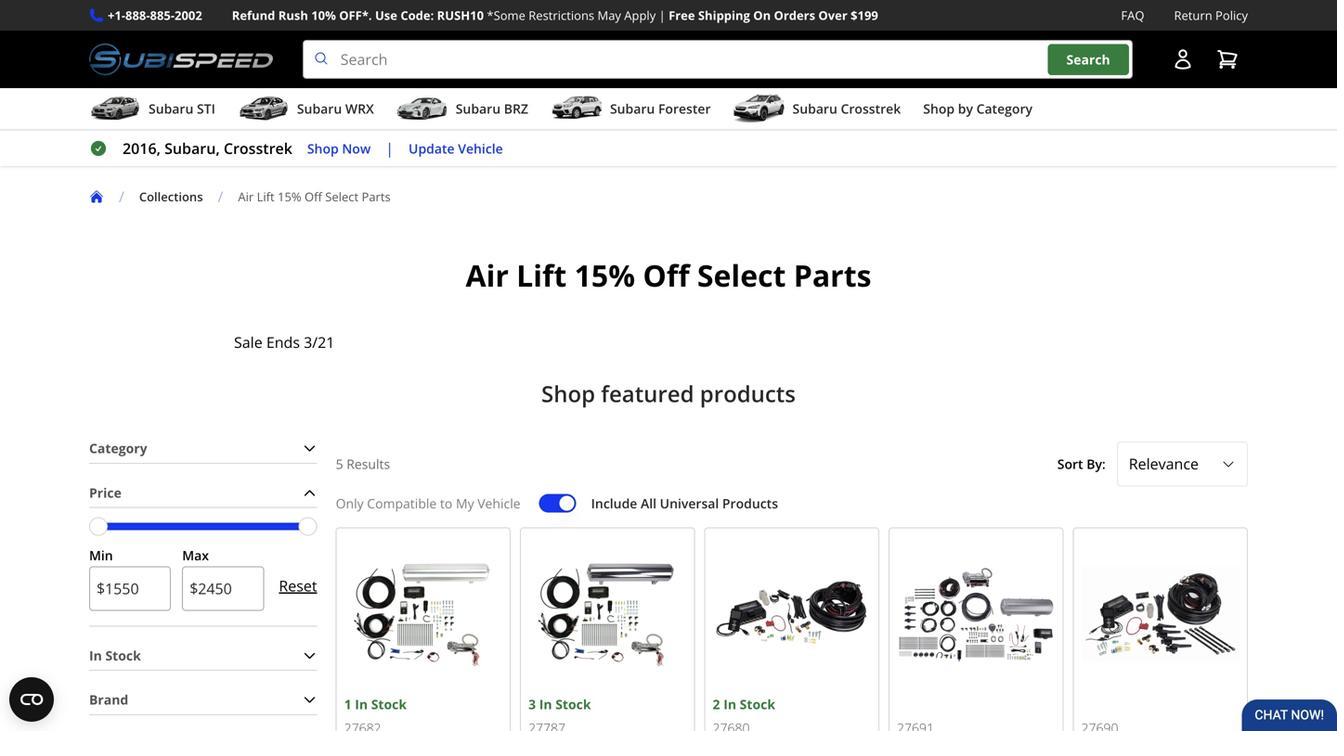 Task type: locate. For each thing, give the bounding box(es) containing it.
stock up brand
[[105, 647, 141, 665]]

wrx
[[345, 100, 374, 118]]

shop
[[924, 100, 955, 118], [307, 140, 339, 157], [542, 379, 595, 409]]

over
[[819, 7, 848, 24]]

price button
[[89, 479, 317, 508]]

1 vertical spatial air
[[466, 256, 509, 296]]

in inside dropdown button
[[89, 647, 102, 665]]

now
[[342, 140, 371, 157]]

air lift 15% off select parts
[[238, 189, 391, 205], [466, 256, 872, 296]]

1 horizontal spatial air lift 15% off select parts
[[466, 256, 872, 296]]

subaru crosstrek
[[793, 100, 901, 118]]

results
[[347, 456, 390, 473]]

update vehicle button
[[409, 138, 503, 159]]

888-
[[125, 7, 150, 24]]

Max text field
[[182, 567, 264, 612]]

subaru brz
[[456, 100, 528, 118]]

parts
[[362, 189, 391, 205], [794, 256, 872, 296]]

1 / from the left
[[119, 187, 124, 207]]

subaru sti
[[149, 100, 215, 118]]

0 horizontal spatial shop
[[307, 140, 339, 157]]

2
[[713, 696, 720, 714]]

Min text field
[[89, 567, 171, 612]]

2016,
[[123, 139, 161, 158]]

0 vertical spatial air
[[238, 189, 254, 205]]

update vehicle
[[409, 140, 503, 157]]

rush10
[[437, 7, 484, 24]]

15%
[[278, 189, 302, 205], [575, 256, 635, 296]]

subaru left sti
[[149, 100, 194, 118]]

1 vertical spatial |
[[386, 139, 394, 158]]

in
[[89, 647, 102, 665], [355, 696, 368, 714], [724, 696, 737, 714], [539, 696, 552, 714]]

vehicle down subaru brz
[[458, 140, 503, 157]]

sale
[[234, 333, 263, 353]]

1 horizontal spatial /
[[218, 187, 223, 207]]

0 horizontal spatial /
[[119, 187, 124, 207]]

off
[[305, 189, 322, 205], [643, 256, 690, 296]]

a subaru forester thumbnail image image
[[551, 95, 603, 123]]

5 subaru from the left
[[793, 100, 838, 118]]

stock
[[105, 647, 141, 665], [371, 696, 407, 714], [740, 696, 776, 714], [556, 696, 591, 714]]

1 horizontal spatial air
[[466, 256, 509, 296]]

in for 1 in stock
[[355, 696, 368, 714]]

shop inside dropdown button
[[924, 100, 955, 118]]

1 vertical spatial crosstrek
[[224, 139, 292, 158]]

1 horizontal spatial 15%
[[575, 256, 635, 296]]

+1-888-885-2002
[[108, 7, 202, 24]]

1 horizontal spatial lift
[[517, 256, 567, 296]]

0 vertical spatial crosstrek
[[841, 100, 901, 118]]

may
[[598, 7, 621, 24]]

in right 2
[[724, 696, 737, 714]]

3/21
[[304, 333, 335, 353]]

compatible
[[367, 495, 437, 513]]

stock right 3
[[556, 696, 591, 714]]

products
[[700, 379, 796, 409]]

subaru left forester
[[610, 100, 655, 118]]

/
[[119, 187, 124, 207], [218, 187, 223, 207]]

1 vertical spatial 15%
[[575, 256, 635, 296]]

subaru left wrx on the top left
[[297, 100, 342, 118]]

subaru wrx button
[[238, 92, 374, 129]]

crosstrek
[[841, 100, 901, 118], [224, 139, 292, 158]]

in right 3
[[539, 696, 552, 714]]

in right 1
[[355, 696, 368, 714]]

air lift 3h (1/4" air line, 2.5 gallon tank, viair 444c compressor) - universal image
[[897, 536, 1056, 695]]

stock right 1
[[371, 696, 407, 714]]

stock for 2 in stock
[[740, 696, 776, 714]]

0 horizontal spatial |
[[386, 139, 394, 158]]

0 vertical spatial vehicle
[[458, 140, 503, 157]]

lift
[[257, 189, 275, 205], [517, 256, 567, 296]]

0 vertical spatial select
[[325, 189, 359, 205]]

1 horizontal spatial crosstrek
[[841, 100, 901, 118]]

10%
[[311, 7, 336, 24]]

price
[[89, 484, 122, 502]]

1 horizontal spatial parts
[[794, 256, 872, 296]]

1 horizontal spatial shop
[[542, 379, 595, 409]]

shop for shop featured products
[[542, 379, 595, 409]]

category button
[[89, 435, 317, 463]]

|
[[659, 7, 666, 24], [386, 139, 394, 158]]

1 subaru from the left
[[149, 100, 194, 118]]

shop for shop by category
[[924, 100, 955, 118]]

subaru for subaru brz
[[456, 100, 501, 118]]

use
[[375, 7, 398, 24]]

subaru for subaru sti
[[149, 100, 194, 118]]

0 horizontal spatial 15%
[[278, 189, 302, 205]]

update
[[409, 140, 455, 157]]

5
[[336, 456, 343, 473]]

0 vertical spatial shop
[[924, 100, 955, 118]]

vehicle inside update vehicle button
[[458, 140, 503, 157]]

subaru inside subaru forester dropdown button
[[610, 100, 655, 118]]

shipping
[[698, 7, 750, 24]]

subaru inside "subaru wrx" dropdown button
[[297, 100, 342, 118]]

subaru inside subaru brz dropdown button
[[456, 100, 501, 118]]

subaru,
[[165, 139, 220, 158]]

select
[[325, 189, 359, 205], [697, 256, 786, 296]]

shop left featured
[[542, 379, 595, 409]]

3
[[529, 696, 536, 714]]

shop left by
[[924, 100, 955, 118]]

air
[[238, 189, 254, 205], [466, 256, 509, 296]]

a subaru sti thumbnail image image
[[89, 95, 141, 123]]

subaru left brz at top left
[[456, 100, 501, 118]]

4 subaru from the left
[[610, 100, 655, 118]]

1 horizontal spatial select
[[697, 256, 786, 296]]

orders
[[774, 7, 816, 24]]

1 in stock
[[344, 696, 407, 714]]

1 vertical spatial shop
[[307, 140, 339, 157]]

vehicle
[[458, 140, 503, 157], [478, 495, 521, 513]]

subaru inside subaru sti dropdown button
[[149, 100, 194, 118]]

subaru wrx
[[297, 100, 374, 118]]

0 horizontal spatial off
[[305, 189, 322, 205]]

1 horizontal spatial |
[[659, 7, 666, 24]]

subaru inside subaru crosstrek dropdown button
[[793, 100, 838, 118]]

| left the free
[[659, 7, 666, 24]]

subaru
[[149, 100, 194, 118], [297, 100, 342, 118], [456, 100, 501, 118], [610, 100, 655, 118], [793, 100, 838, 118]]

0 horizontal spatial crosstrek
[[224, 139, 292, 158]]

air lift performance 3h (1/4in air line, no tank, no compressor) - universal image
[[1082, 536, 1240, 695]]

stock right 2
[[740, 696, 776, 714]]

stock for 3 in stock
[[556, 696, 591, 714]]

/ right home image at top
[[119, 187, 124, 207]]

subaru forester
[[610, 100, 711, 118]]

| right now
[[386, 139, 394, 158]]

in for 3 in stock
[[539, 696, 552, 714]]

brand button
[[89, 687, 317, 715]]

1 horizontal spatial off
[[643, 256, 690, 296]]

0 horizontal spatial parts
[[362, 189, 391, 205]]

vehicle right the my
[[478, 495, 521, 513]]

in for 2 in stock
[[724, 696, 737, 714]]

1 vertical spatial select
[[697, 256, 786, 296]]

universal
[[660, 495, 719, 513]]

2 vertical spatial shop
[[542, 379, 595, 409]]

2 horizontal spatial shop
[[924, 100, 955, 118]]

0 vertical spatial air lift 15% off select parts
[[238, 189, 391, 205]]

in up brand
[[89, 647, 102, 665]]

stock inside dropdown button
[[105, 647, 141, 665]]

1 vertical spatial air lift 15% off select parts
[[466, 256, 872, 296]]

+1-888-885-2002 link
[[108, 6, 202, 25]]

1 vertical spatial off
[[643, 256, 690, 296]]

include all universal products
[[591, 495, 778, 513]]

subaru right a subaru crosstrek thumbnail image
[[793, 100, 838, 118]]

select... image
[[1221, 457, 1236, 472]]

sale ends 3/21
[[234, 333, 335, 353]]

0 vertical spatial lift
[[257, 189, 275, 205]]

/ right collections
[[218, 187, 223, 207]]

3 subaru from the left
[[456, 100, 501, 118]]

brz
[[504, 100, 528, 118]]

2 subaru from the left
[[297, 100, 342, 118]]

shop by category
[[924, 100, 1033, 118]]

restrictions
[[529, 7, 595, 24]]

air lift performance 3p kit - universal image
[[529, 536, 687, 695]]

by
[[958, 100, 973, 118]]

shop left now
[[307, 140, 339, 157]]



Task type: vqa. For each thing, say whether or not it's contained in the screenshot.
for
no



Task type: describe. For each thing, give the bounding box(es) containing it.
1
[[344, 696, 352, 714]]

include
[[591, 495, 638, 513]]

subaru for subaru crosstrek
[[793, 100, 838, 118]]

reset
[[279, 576, 317, 596]]

sti
[[197, 100, 215, 118]]

ends
[[266, 333, 300, 353]]

air lift performance 3p (1/4in air line, no tank, no compressor) - universal image
[[713, 536, 871, 695]]

search button
[[1048, 44, 1129, 75]]

to
[[440, 495, 453, 513]]

minimum slider
[[89, 518, 108, 537]]

air lift performance 3p air suspension control unit w/ compressor and tank - universal image
[[344, 536, 503, 695]]

faq
[[1122, 7, 1145, 24]]

+1-
[[108, 7, 125, 24]]

0 horizontal spatial select
[[325, 189, 359, 205]]

code:
[[401, 7, 434, 24]]

2 / from the left
[[218, 187, 223, 207]]

only
[[336, 495, 364, 513]]

rush
[[278, 7, 308, 24]]

my
[[456, 495, 474, 513]]

stock for 1 in stock
[[371, 696, 407, 714]]

0 vertical spatial |
[[659, 7, 666, 24]]

home image
[[89, 190, 104, 204]]

air lift 15% off select parts link
[[238, 189, 406, 205]]

refund
[[232, 7, 275, 24]]

max
[[182, 547, 209, 565]]

subaru forester button
[[551, 92, 711, 129]]

subispeed logo image
[[89, 40, 273, 79]]

sort
[[1058, 456, 1084, 473]]

by:
[[1087, 456, 1106, 473]]

0 vertical spatial parts
[[362, 189, 391, 205]]

shop featured products
[[542, 379, 796, 409]]

search input field
[[303, 40, 1133, 79]]

$199
[[851, 7, 879, 24]]

Select... button
[[1117, 442, 1248, 487]]

a subaru crosstrek thumbnail image image
[[733, 95, 785, 123]]

free
[[669, 7, 695, 24]]

1 vertical spatial lift
[[517, 256, 567, 296]]

featured
[[601, 379, 694, 409]]

all
[[641, 495, 657, 513]]

1 vertical spatial vehicle
[[478, 495, 521, 513]]

button image
[[1172, 48, 1195, 71]]

2002
[[175, 7, 202, 24]]

products
[[723, 495, 778, 513]]

shop by category button
[[924, 92, 1033, 129]]

min
[[89, 547, 113, 565]]

subaru brz button
[[396, 92, 528, 129]]

5 results
[[336, 456, 390, 473]]

crosstrek inside dropdown button
[[841, 100, 901, 118]]

category
[[977, 100, 1033, 118]]

in stock
[[89, 647, 141, 665]]

subaru sti button
[[89, 92, 215, 129]]

refund rush 10% off*. use code: rush10 *some restrictions may apply | free shipping on orders over $199
[[232, 7, 879, 24]]

0 horizontal spatial lift
[[257, 189, 275, 205]]

return policy
[[1175, 7, 1248, 24]]

subaru for subaru wrx
[[297, 100, 342, 118]]

2016, subaru, crosstrek
[[123, 139, 292, 158]]

sort by:
[[1058, 456, 1106, 473]]

open widget image
[[9, 678, 54, 723]]

a subaru brz thumbnail image image
[[396, 95, 448, 123]]

faq link
[[1122, 6, 1145, 25]]

0 vertical spatial 15%
[[278, 189, 302, 205]]

search
[[1067, 51, 1111, 68]]

shop now link
[[307, 138, 371, 159]]

brand
[[89, 692, 128, 709]]

a subaru wrx thumbnail image image
[[238, 95, 290, 123]]

return
[[1175, 7, 1213, 24]]

2 in stock
[[713, 696, 776, 714]]

policy
[[1216, 7, 1248, 24]]

only compatible to my vehicle
[[336, 495, 521, 513]]

3 in stock
[[529, 696, 591, 714]]

shop for shop now
[[307, 140, 339, 157]]

on
[[754, 7, 771, 24]]

0 horizontal spatial air
[[238, 189, 254, 205]]

category
[[89, 440, 147, 458]]

shop now
[[307, 140, 371, 157]]

collections
[[139, 189, 203, 205]]

0 vertical spatial off
[[305, 189, 322, 205]]

maximum slider
[[299, 518, 317, 537]]

in stock button
[[89, 642, 317, 671]]

885-
[[150, 7, 175, 24]]

subaru for subaru forester
[[610, 100, 655, 118]]

1 vertical spatial parts
[[794, 256, 872, 296]]

apply
[[624, 7, 656, 24]]

off*.
[[339, 7, 372, 24]]

return policy link
[[1175, 6, 1248, 25]]

0 horizontal spatial air lift 15% off select parts
[[238, 189, 391, 205]]

forester
[[659, 100, 711, 118]]

*some
[[487, 7, 526, 24]]

reset button
[[279, 564, 317, 609]]

subaru crosstrek button
[[733, 92, 901, 129]]



